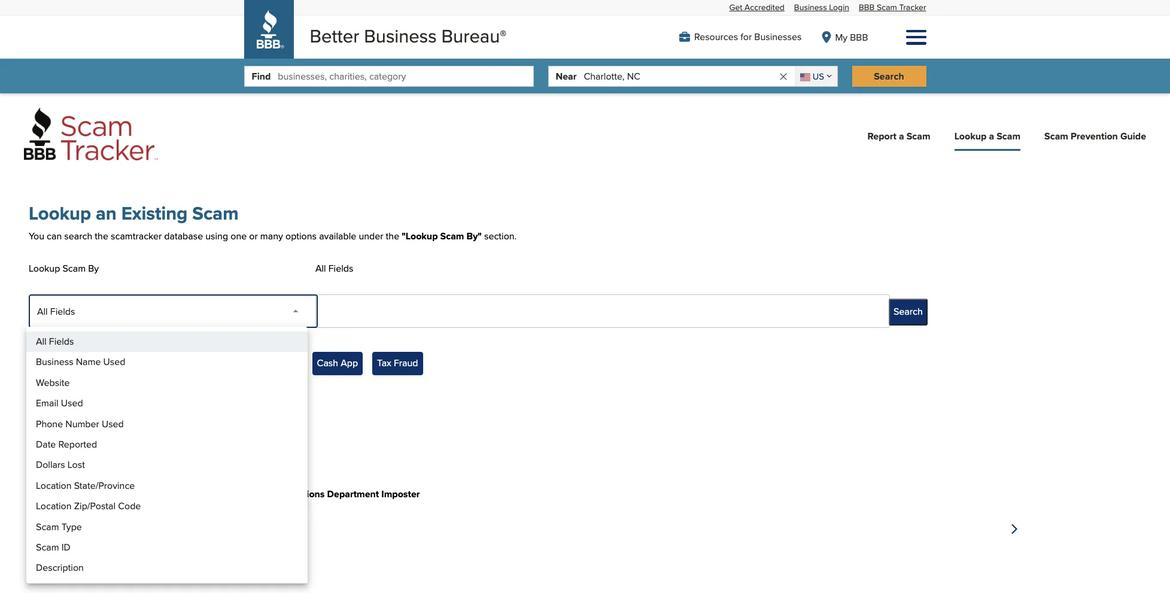 Task type: locate. For each thing, give the bounding box(es) containing it.
business
[[794, 1, 827, 13], [364, 23, 437, 49], [36, 355, 73, 369], [232, 487, 271, 501]]

1 vertical spatial date
[[34, 556, 53, 569]]

0 horizontal spatial by
[[88, 262, 99, 275]]

business login link
[[794, 1, 849, 13]]

all fields inside option
[[36, 335, 74, 348]]

by down search
[[88, 262, 99, 275]]

0 vertical spatial dollars
[[36, 458, 65, 472]]

0 vertical spatial bbb
[[859, 1, 875, 13]]

date
[[36, 438, 56, 451], [34, 556, 53, 569]]

tracker
[[899, 1, 926, 13]]

0 vertical spatial date
[[36, 438, 56, 451]]

the right under
[[386, 229, 399, 243]]

the
[[95, 229, 108, 243], [386, 229, 399, 243], [134, 501, 148, 515]]

all fields inside popup button
[[37, 305, 75, 318]]

0 horizontal spatial tax
[[82, 413, 96, 427]]

scam inside scam prevention guide link
[[1045, 129, 1069, 143]]

business name used
[[36, 355, 125, 369]]

all fields
[[315, 262, 353, 275], [37, 305, 75, 318], [36, 335, 74, 348]]

1 horizontal spatial tax
[[377, 356, 391, 370]]

pet
[[38, 356, 52, 370]]

0 horizontal spatial imposter
[[125, 487, 163, 501]]

"
[[402, 229, 406, 243], [478, 229, 482, 243]]

phone
[[36, 417, 63, 431]]

email
[[99, 501, 122, 515]]

all inside all fields option
[[36, 335, 47, 348]]

fraud up 39784
[[98, 413, 123, 427]]

number
[[65, 417, 99, 431]]

the inside government agency imposter - united states business regulations department imposter received scam email in the mail dollars lost: unknown location date reported:
[[134, 501, 148, 515]]

using
[[206, 229, 228, 243]]

regulations
[[274, 487, 325, 501]]

1 vertical spatial dollars
[[34, 519, 63, 533]]

date down phone
[[36, 438, 56, 451]]

email used option
[[26, 393, 308, 414]]

all fields: tax fraud
[[39, 413, 123, 427]]

(
[[95, 450, 98, 464]]

fields inside option
[[49, 335, 74, 348]]

cash app
[[317, 356, 358, 370]]

login
[[829, 1, 849, 13]]

0 horizontal spatial "
[[402, 229, 406, 243]]

1 horizontal spatial by
[[467, 229, 478, 243]]

all up 'pet'
[[36, 335, 47, 348]]

all fields down lookup scam by
[[37, 305, 75, 318]]

2 horizontal spatial fraud
[[394, 356, 418, 370]]

-
[[166, 487, 169, 501]]

2 vertical spatial fields
[[49, 335, 74, 348]]

location for location zip/postal code
[[36, 499, 72, 513]]

fields for all fields option
[[49, 335, 74, 348]]

phone number used option
[[26, 414, 308, 435]]

lookup
[[955, 129, 987, 143], [29, 200, 91, 227], [406, 229, 438, 243], [29, 262, 60, 275]]

1 horizontal spatial the
[[134, 501, 148, 515]]

39784
[[98, 450, 126, 464]]

scam
[[877, 1, 897, 13], [907, 129, 931, 143], [997, 129, 1021, 143], [1045, 129, 1069, 143], [192, 200, 239, 227], [440, 229, 464, 243], [63, 262, 86, 275], [36, 520, 59, 534], [36, 541, 59, 554]]

0 vertical spatial location
[[36, 479, 72, 493]]

all down lookup scam by
[[37, 305, 48, 318]]

location up reported: at the left of the page
[[76, 538, 112, 551]]

fields down lookup scam by
[[50, 305, 75, 318]]

lookup a scam link
[[945, 120, 1030, 153]]

0 vertical spatial fields
[[329, 262, 353, 275]]

for
[[741, 30, 752, 44]]

state/province
[[74, 479, 135, 493]]

id
[[62, 541, 71, 554]]

the right in
[[134, 501, 148, 515]]

search
[[874, 70, 904, 83], [894, 305, 923, 318], [29, 450, 59, 464]]

available
[[319, 229, 356, 243]]

" left "section." in the left top of the page
[[478, 229, 482, 243]]

0 vertical spatial by
[[467, 229, 478, 243]]

the down an
[[95, 229, 108, 243]]

fields up the pet scams
[[49, 335, 74, 348]]

lookup a scam
[[955, 129, 1021, 143]]

search results ( 39784
[[29, 450, 126, 464]]

location down dollars lost
[[36, 479, 72, 493]]

fraud left lawyers in the bottom of the page
[[237, 356, 261, 370]]

" right under
[[402, 229, 406, 243]]

government
[[34, 487, 87, 501]]

1 horizontal spatial a
[[989, 129, 994, 143]]

1 vertical spatial location
[[36, 499, 72, 513]]

1 vertical spatial all fields
[[37, 305, 75, 318]]

tax right the app
[[377, 356, 391, 370]]

united
[[171, 487, 200, 501]]

2 vertical spatial used
[[102, 417, 124, 431]]

fraud for consumer
[[237, 356, 261, 370]]

used up fields:
[[61, 396, 83, 410]]

dollars inside government agency imposter - united states business regulations department imposter received scam email in the mail dollars lost: unknown location date reported:
[[34, 519, 63, 533]]

imposter right department
[[382, 487, 420, 501]]

0 horizontal spatial the
[[95, 229, 108, 243]]

all inside all fields popup button
[[37, 305, 48, 318]]

description
[[36, 561, 84, 575]]

scam
[[75, 501, 97, 515]]

1 vertical spatial search
[[894, 305, 923, 318]]

®
[[500, 25, 507, 44]]

code
[[118, 499, 141, 513]]

bbb
[[859, 1, 875, 13], [850, 30, 868, 44]]

date down scam id at left bottom
[[34, 556, 53, 569]]

all fields for all fields popup button
[[37, 305, 75, 318]]

None text field
[[315, 295, 879, 328]]

pet scams
[[38, 356, 82, 370]]

imposter up the mail on the left of the page
[[125, 487, 163, 501]]

date reported option
[[26, 435, 308, 455]]

by inside lookup an existing scam you can search the scamtracker database using one or many options available under the " lookup scam by " section.
[[467, 229, 478, 243]]

location zip/postal code option
[[26, 496, 308, 517]]

lawyers
[[263, 356, 298, 370]]

location up scam type
[[36, 499, 72, 513]]

bbb right login
[[859, 1, 875, 13]]

search button
[[852, 66, 926, 87], [889, 298, 928, 325]]

location inside option
[[36, 479, 72, 493]]

accredited
[[745, 1, 785, 13]]

scam inside scam type option
[[36, 520, 59, 534]]

fields inside popup button
[[50, 305, 75, 318]]

1 vertical spatial fields
[[50, 305, 75, 318]]

2 vertical spatial search
[[29, 450, 59, 464]]

report a scam link
[[858, 120, 940, 153]]

report a scam
[[868, 129, 931, 143]]

2 a from the left
[[989, 129, 994, 143]]

2 vertical spatial all fields
[[36, 335, 74, 348]]

1 horizontal spatial imposter
[[382, 487, 420, 501]]

scam inside report a scam link
[[907, 129, 931, 143]]

1 vertical spatial by
[[88, 262, 99, 275]]

businesses
[[755, 30, 802, 44]]

fields for all fields popup button
[[50, 305, 75, 318]]

zip/postal
[[74, 499, 116, 513]]

all fields down available
[[315, 262, 353, 275]]

email
[[36, 396, 58, 410]]

you
[[29, 229, 44, 243]]

received
[[34, 501, 72, 515]]

1 horizontal spatial fraud
[[237, 356, 261, 370]]

all fields button
[[29, 295, 306, 328]]

0 vertical spatial tax
[[377, 356, 391, 370]]

all fields up the pet scams
[[36, 335, 74, 348]]

bbb scam tracker link
[[859, 1, 926, 13]]

dollars left "lost"
[[36, 458, 65, 472]]

get accredited link
[[729, 1, 785, 13]]

fields down available
[[329, 262, 353, 275]]

bbb right my
[[850, 30, 868, 44]]

date inside option
[[36, 438, 56, 451]]

all fields option
[[26, 332, 308, 352]]

2 imposter from the left
[[382, 487, 420, 501]]

a for lookup
[[989, 129, 994, 143]]

imposter
[[125, 487, 163, 501], [382, 487, 420, 501]]

lookup inside lookup a scam link
[[955, 129, 987, 143]]

used right number
[[102, 417, 124, 431]]

lost:
[[65, 519, 85, 533]]

by
[[467, 229, 478, 243], [88, 262, 99, 275]]

states
[[203, 487, 230, 501]]

fraud
[[237, 356, 261, 370], [394, 356, 418, 370], [98, 413, 123, 427]]

location
[[36, 479, 72, 493], [36, 499, 72, 513], [76, 538, 112, 551]]

used right "name"
[[103, 355, 125, 369]]

consumer fraud lawyers
[[191, 356, 298, 370]]

scam inside scam id option
[[36, 541, 59, 554]]

pyramid scheme
[[101, 356, 172, 370]]

0 vertical spatial used
[[103, 355, 125, 369]]

all
[[315, 262, 326, 275], [37, 305, 48, 318], [36, 335, 47, 348], [39, 413, 50, 427]]

1 a from the left
[[899, 129, 904, 143]]

fraud right the app
[[394, 356, 418, 370]]

location state/province
[[36, 479, 135, 493]]

used for name
[[103, 355, 125, 369]]

0 horizontal spatial a
[[899, 129, 904, 143]]

location inside 'option'
[[36, 499, 72, 513]]

dollars lost
[[36, 458, 85, 472]]

1 horizontal spatial "
[[478, 229, 482, 243]]

scam type
[[36, 520, 82, 534]]

location state/province option
[[26, 476, 308, 496]]

tax right fields:
[[82, 413, 96, 427]]

location inside government agency imposter - united states business regulations department imposter received scam email in the mail dollars lost: unknown location date reported:
[[76, 538, 112, 551]]

dollars down received
[[34, 519, 63, 533]]

by left "section." in the left top of the page
[[467, 229, 478, 243]]

2 vertical spatial location
[[76, 538, 112, 551]]



Task type: vqa. For each thing, say whether or not it's contained in the screenshot.
the topmost By
yes



Task type: describe. For each thing, give the bounding box(es) containing it.
my bbb button
[[821, 30, 868, 44]]

fraud for tax
[[394, 356, 418, 370]]

scam type option
[[26, 517, 308, 538]]

business inside option
[[36, 355, 73, 369]]

all down available
[[315, 262, 326, 275]]

cash
[[317, 356, 338, 370]]

business login
[[794, 1, 849, 13]]

resources for businesses
[[694, 30, 802, 44]]

my
[[835, 30, 848, 44]]

scheme
[[138, 356, 172, 370]]

all fields for all fields option
[[36, 335, 74, 348]]

unknown
[[34, 538, 73, 551]]

website
[[36, 376, 70, 390]]

scams
[[54, 356, 82, 370]]

0 vertical spatial search button
[[852, 66, 926, 87]]

0 horizontal spatial fraud
[[98, 413, 123, 427]]

database
[[164, 229, 203, 243]]

date reported
[[36, 438, 97, 451]]

bureau
[[442, 23, 500, 49]]

1 " from the left
[[402, 229, 406, 243]]

in
[[124, 501, 132, 515]]

name
[[76, 355, 101, 369]]

options
[[286, 229, 317, 243]]

used for number
[[102, 417, 124, 431]]

dollars inside option
[[36, 458, 65, 472]]

website option
[[26, 373, 308, 393]]

1 vertical spatial used
[[61, 396, 83, 410]]

lookup an existing scam you can search the scamtracker database using one or many options available under the " lookup scam by " section.
[[29, 200, 517, 243]]

1 imposter from the left
[[125, 487, 163, 501]]

email used
[[36, 396, 83, 410]]

my bbb
[[835, 30, 868, 44]]

date inside government agency imposter - united states business regulations department imposter received scam email in the mail dollars lost: unknown location date reported:
[[34, 556, 53, 569]]

tax fraud
[[377, 356, 418, 370]]

lost
[[68, 458, 85, 472]]

dollars lost option
[[26, 455, 308, 476]]

consumer
[[191, 356, 234, 370]]

get accredited
[[729, 1, 785, 13]]

under
[[359, 229, 383, 243]]

1 vertical spatial bbb
[[850, 30, 868, 44]]

bbb scam tracker image
[[24, 108, 158, 161]]

all fields list box
[[26, 327, 308, 584]]

a for report
[[899, 129, 904, 143]]

can
[[47, 229, 62, 243]]

business inside government agency imposter - united states business regulations department imposter received scam email in the mail dollars lost: unknown location date reported:
[[232, 487, 271, 501]]

lookup scam by
[[29, 262, 99, 275]]

report
[[868, 129, 897, 143]]

results
[[61, 450, 93, 464]]

many
[[260, 229, 283, 243]]

1 vertical spatial search button
[[889, 298, 928, 325]]

location zip/postal code
[[36, 499, 141, 513]]

get
[[729, 1, 743, 13]]

one
[[231, 229, 247, 243]]

bbb scam tracker
[[859, 1, 926, 13]]

department
[[327, 487, 379, 501]]

scam id option
[[26, 538, 308, 558]]

resources for businesses link
[[680, 30, 802, 44]]

scam prevention guide
[[1045, 129, 1146, 143]]

2 " from the left
[[478, 229, 482, 243]]

lookup for by
[[29, 262, 60, 275]]

0 vertical spatial search
[[874, 70, 904, 83]]

reported
[[58, 438, 97, 451]]

agency
[[90, 487, 122, 501]]

existing
[[121, 200, 188, 227]]

lookup for scam
[[955, 129, 987, 143]]

pyramid
[[101, 356, 135, 370]]

better
[[310, 23, 359, 49]]

guide
[[1121, 129, 1146, 143]]

1 vertical spatial tax
[[82, 413, 96, 427]]

scam inside lookup a scam link
[[997, 129, 1021, 143]]

scamtracker
[[111, 229, 162, 243]]

search
[[64, 229, 92, 243]]

app
[[341, 356, 358, 370]]

better business bureau ®
[[310, 23, 507, 49]]

resources
[[694, 30, 738, 44]]

reported:
[[56, 556, 97, 569]]

clear search image
[[778, 71, 789, 82]]

fields:
[[52, 413, 79, 427]]

description option
[[26, 558, 308, 579]]

mail
[[150, 501, 167, 515]]

phone number used
[[36, 417, 124, 431]]

government agency imposter - united states business regulations department imposter received scam email in the mail dollars lost: unknown location date reported:
[[34, 487, 420, 569]]

type
[[62, 520, 82, 534]]

location for location state/province
[[36, 479, 72, 493]]

an
[[96, 200, 117, 227]]

scam id
[[36, 541, 71, 554]]

prevention
[[1071, 129, 1118, 143]]

2 horizontal spatial the
[[386, 229, 399, 243]]

or
[[249, 229, 258, 243]]

scam prevention guide link
[[1035, 120, 1156, 153]]

section.
[[484, 229, 517, 243]]

lookup for existing
[[29, 200, 91, 227]]

0 vertical spatial all fields
[[315, 262, 353, 275]]

business name used option
[[26, 352, 308, 373]]

all down 'email'
[[39, 413, 50, 427]]



